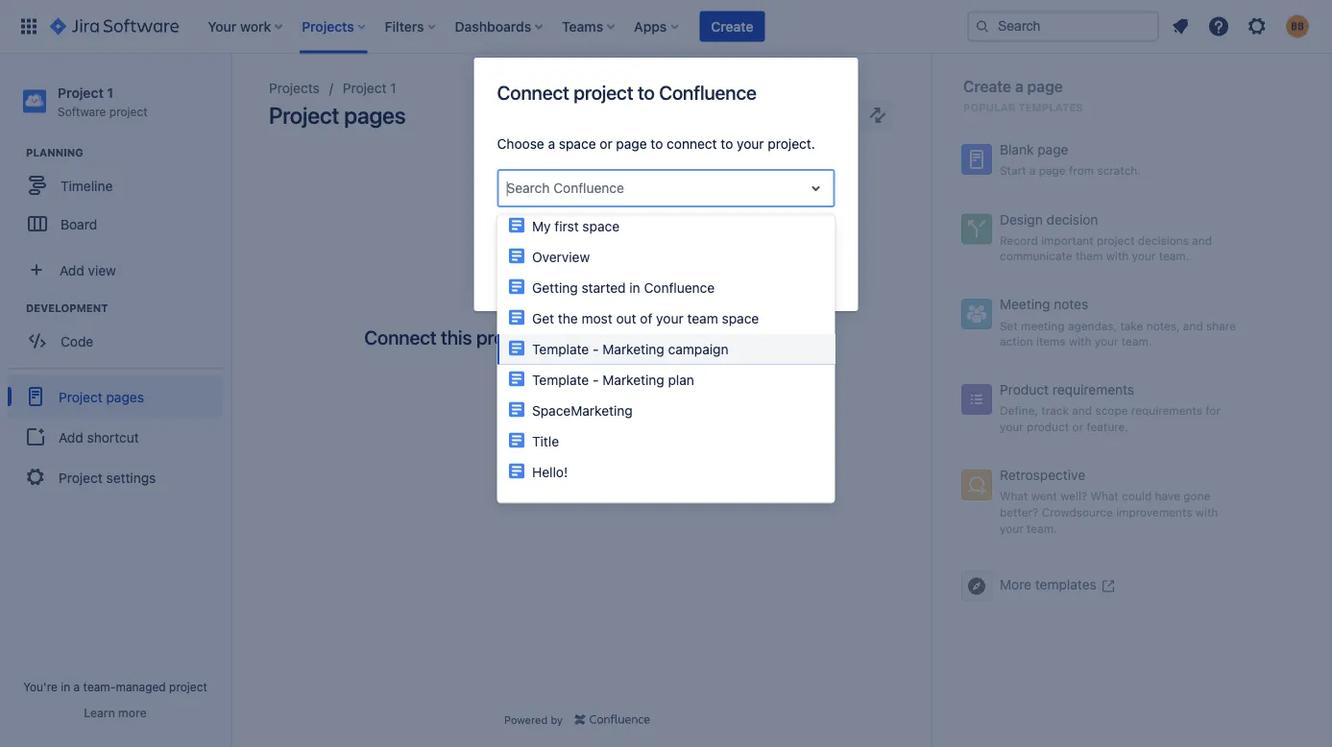 Task type: describe. For each thing, give the bounding box(es) containing it.
space inside or create a new space button
[[601, 217, 639, 232]]

powered by
[[504, 714, 563, 726]]

page image for template - marketing campaign
[[509, 341, 524, 356]]

primary element
[[12, 0, 967, 53]]

my
[[532, 218, 550, 234]]

spacemarketing
[[532, 403, 632, 419]]

development
[[26, 302, 108, 315]]

choose
[[497, 136, 544, 152]]

timeline
[[61, 178, 113, 193]]

a left team-
[[74, 680, 80, 694]]

marketing for plan
[[602, 372, 664, 388]]

project 1 software project
[[58, 85, 148, 118]]

a inside "create a page popular templates"
[[1015, 77, 1024, 96]]

0 vertical spatial pages
[[344, 102, 406, 129]]

create
[[516, 217, 557, 232]]

project down add
[[59, 470, 103, 485]]

team-
[[83, 680, 116, 694]]

to up the choose a space or page to connect to your project.
[[638, 81, 655, 103]]

connect for connect to confluence
[[508, 371, 562, 387]]

0 horizontal spatial your
[[656, 311, 683, 326]]

connect to confluence button
[[497, 364, 666, 395]]

project right this
[[476, 326, 536, 348]]

board link
[[10, 205, 221, 243]]

by
[[551, 714, 563, 726]]

connect for connect project to confluence
[[497, 81, 569, 103]]

- for template - marketing plan
[[592, 372, 598, 388]]

page image for spacemarketing
[[509, 402, 524, 418]]

popular
[[964, 101, 1016, 114]]

project inside project 1 software project
[[58, 85, 104, 100]]

create a page popular templates
[[964, 77, 1083, 114]]

campaign
[[668, 341, 728, 357]]

development group
[[10, 301, 230, 366]]

software
[[58, 105, 106, 118]]

1 vertical spatial project pages
[[59, 389, 144, 405]]

of
[[640, 311, 652, 326]]

page image for my first space
[[509, 218, 524, 233]]

first
[[554, 218, 578, 234]]

template for template - marketing campaign
[[532, 341, 589, 357]]

page image for hello!
[[509, 464, 524, 479]]

learn
[[84, 706, 115, 720]]

project settings
[[59, 470, 156, 485]]

or
[[497, 217, 513, 232]]

project settings link
[[8, 456, 223, 499]]

search
[[507, 180, 550, 196]]

project.
[[768, 136, 815, 152]]

page inside "create a page popular templates"
[[1027, 77, 1063, 96]]

you're
[[23, 680, 58, 694]]

settings
[[106, 470, 156, 485]]

create for create
[[711, 18, 754, 34]]

plan
[[668, 372, 694, 388]]

confluence inside button
[[582, 371, 654, 387]]

group containing project pages
[[8, 368, 223, 505]]

templates
[[1019, 101, 1083, 114]]

the
[[558, 311, 578, 326]]

1 for project 1 software project
[[107, 85, 113, 100]]

choose a space or page to connect to your project.
[[497, 136, 815, 152]]

open image
[[805, 177, 828, 200]]

code
[[61, 333, 93, 349]]

learn more
[[84, 706, 147, 720]]

project up add
[[59, 389, 103, 405]]

add shortcut button
[[8, 418, 223, 456]]

overview
[[532, 249, 590, 265]]



Task type: vqa. For each thing, say whether or not it's contained in the screenshot.
Marketing for plan
yes



Task type: locate. For each thing, give the bounding box(es) containing it.
shortcut
[[87, 429, 139, 445]]

to
[[638, 81, 655, 103], [651, 136, 663, 152], [721, 136, 733, 152], [540, 326, 557, 348], [565, 371, 578, 387]]

1 marketing from the top
[[602, 341, 664, 357]]

pages inside group
[[106, 389, 144, 405]]

a right get
[[562, 326, 572, 348]]

1 vertical spatial pages
[[106, 389, 144, 405]]

0 vertical spatial or
[[600, 136, 613, 152]]

space right team
[[721, 311, 759, 326]]

marketing down template - marketing campaign
[[602, 372, 664, 388]]

update space or page icon image
[[867, 104, 890, 127]]

pages down project 1 link
[[344, 102, 406, 129]]

learn more button
[[84, 705, 147, 720]]

marketing
[[602, 341, 664, 357], [602, 372, 664, 388]]

a inside button
[[560, 217, 568, 232]]

project 1
[[343, 80, 396, 96]]

0 vertical spatial template
[[532, 341, 589, 357]]

1 horizontal spatial page
[[755, 326, 798, 348]]

project inside dialog
[[574, 81, 633, 103]]

to inside button
[[565, 371, 578, 387]]

1 - from the top
[[592, 341, 598, 357]]

1 horizontal spatial pages
[[344, 102, 406, 129]]

jira software image
[[50, 15, 179, 38], [50, 15, 179, 38]]

0 vertical spatial connect
[[497, 81, 569, 103]]

started
[[581, 280, 625, 296]]

getting started in confluence
[[532, 280, 714, 296]]

connect project to confluence
[[497, 81, 757, 103]]

1 horizontal spatial or
[[734, 326, 751, 348]]

2 horizontal spatial page
[[1027, 77, 1063, 96]]

out
[[616, 311, 636, 326]]

connect for connect this project to a confluence space or page
[[364, 326, 437, 348]]

your
[[737, 136, 764, 152], [656, 311, 683, 326]]

page image left 'title'
[[509, 433, 524, 448]]

group
[[8, 368, 223, 505]]

team
[[687, 311, 718, 326]]

this
[[441, 326, 472, 348]]

marketing for campaign
[[602, 341, 664, 357]]

search confluence
[[507, 180, 624, 196]]

page image for overview
[[509, 249, 524, 264]]

6 page image from the top
[[509, 402, 524, 418]]

connect up the choose
[[497, 81, 569, 103]]

1 vertical spatial page image
[[509, 433, 524, 448]]

confluence
[[659, 81, 757, 103], [554, 180, 624, 196], [644, 280, 714, 296], [576, 326, 674, 348], [582, 371, 654, 387]]

1 horizontal spatial in
[[629, 280, 640, 296]]

project pages down project 1 link
[[269, 102, 406, 129]]

project right software
[[109, 105, 148, 118]]

1 vertical spatial page
[[616, 136, 647, 152]]

0 vertical spatial marketing
[[602, 341, 664, 357]]

title
[[532, 433, 559, 449]]

search image
[[975, 19, 990, 34]]

timeline link
[[10, 166, 221, 205]]

connect up spacemarketing
[[508, 371, 562, 387]]

page image left getting
[[509, 279, 524, 295]]

page up the templates
[[1027, 77, 1063, 96]]

Search field
[[967, 11, 1160, 42]]

new
[[571, 217, 597, 232]]

1 horizontal spatial your
[[737, 136, 764, 152]]

1 vertical spatial or
[[734, 326, 751, 348]]

2 vertical spatial connect
[[508, 371, 562, 387]]

a right the choose
[[548, 136, 555, 152]]

project 1 link
[[343, 77, 396, 100]]

0 horizontal spatial project pages
[[59, 389, 144, 405]]

pages up add shortcut button
[[106, 389, 144, 405]]

space right new
[[601, 217, 639, 232]]

0 vertical spatial in
[[629, 280, 640, 296]]

5 page image from the top
[[509, 372, 524, 387]]

template - marketing campaign
[[532, 341, 728, 357]]

a up popular
[[1015, 77, 1024, 96]]

get
[[532, 311, 554, 326]]

1 vertical spatial in
[[61, 680, 70, 694]]

page inside connect project to confluence dialog
[[616, 136, 647, 152]]

a
[[1015, 77, 1024, 96], [548, 136, 555, 152], [560, 217, 568, 232], [562, 326, 572, 348], [74, 680, 80, 694]]

template for template - marketing plan
[[532, 372, 589, 388]]

create inside button
[[711, 18, 754, 34]]

create button
[[700, 11, 765, 42]]

you're in a team-managed project
[[23, 680, 207, 694]]

2 page image from the top
[[509, 249, 524, 264]]

project
[[343, 80, 387, 96], [58, 85, 104, 100], [269, 102, 339, 129], [59, 389, 103, 405], [59, 470, 103, 485]]

pages
[[344, 102, 406, 129], [106, 389, 144, 405]]

project inside project 1 software project
[[109, 105, 148, 118]]

template up spacemarketing
[[532, 372, 589, 388]]

template
[[532, 341, 589, 357], [532, 372, 589, 388]]

a left new
[[560, 217, 568, 232]]

get the most out of your team space
[[532, 311, 759, 326]]

create
[[711, 18, 754, 34], [964, 77, 1012, 96]]

project right projects
[[343, 80, 387, 96]]

projects
[[269, 80, 320, 96]]

to left the connect
[[651, 136, 663, 152]]

1 template from the top
[[532, 341, 589, 357]]

to right the connect
[[721, 136, 733, 152]]

more
[[118, 706, 147, 720]]

connect to confluence
[[508, 371, 654, 387]]

2 vertical spatial page
[[755, 326, 798, 348]]

1 for project 1
[[390, 80, 396, 96]]

connect left this
[[364, 326, 437, 348]]

space
[[559, 136, 596, 152], [601, 217, 639, 232], [582, 218, 619, 234], [721, 311, 759, 326], [678, 326, 729, 348]]

0 horizontal spatial in
[[61, 680, 70, 694]]

to up spacemarketing
[[565, 371, 578, 387]]

-
[[592, 341, 598, 357], [592, 372, 598, 388]]

3 page image from the top
[[509, 310, 524, 325]]

0 horizontal spatial or
[[600, 136, 613, 152]]

connect
[[667, 136, 717, 152]]

page
[[1027, 77, 1063, 96], [616, 136, 647, 152], [755, 326, 798, 348]]

planning
[[26, 147, 83, 159]]

0 vertical spatial project pages
[[269, 102, 406, 129]]

or down 'connect project to confluence'
[[600, 136, 613, 152]]

space up search confluence
[[559, 136, 596, 152]]

planning group
[[10, 145, 230, 249]]

page image
[[509, 279, 524, 295], [509, 433, 524, 448]]

0 vertical spatial create
[[711, 18, 754, 34]]

template - marketing plan
[[532, 372, 694, 388]]

connect this project to a confluence space or page
[[364, 326, 798, 348]]

1 vertical spatial marketing
[[602, 372, 664, 388]]

1 horizontal spatial project pages
[[269, 102, 406, 129]]

2 page image from the top
[[509, 433, 524, 448]]

managed
[[116, 680, 166, 694]]

connect inside button
[[508, 371, 562, 387]]

code link
[[10, 322, 221, 360]]

0 vertical spatial page image
[[509, 279, 524, 295]]

powered
[[504, 714, 548, 726]]

0 horizontal spatial pages
[[106, 389, 144, 405]]

my first space
[[532, 218, 619, 234]]

2 template from the top
[[532, 372, 589, 388]]

projects link
[[269, 77, 320, 100]]

1 horizontal spatial create
[[964, 77, 1012, 96]]

page image
[[509, 218, 524, 233], [509, 249, 524, 264], [509, 310, 524, 325], [509, 341, 524, 356], [509, 372, 524, 387], [509, 402, 524, 418], [509, 464, 524, 479]]

0 horizontal spatial create
[[711, 18, 754, 34]]

confluence image
[[574, 712, 650, 728], [574, 712, 650, 728]]

or create a new space button
[[497, 215, 639, 234]]

project
[[574, 81, 633, 103], [109, 105, 148, 118], [476, 326, 536, 348], [169, 680, 207, 694]]

project down projects link
[[269, 102, 339, 129]]

1 inside project 1 software project
[[107, 85, 113, 100]]

1
[[390, 80, 396, 96], [107, 85, 113, 100]]

in right started
[[629, 280, 640, 296]]

page image for template - marketing plan
[[509, 372, 524, 387]]

space right first
[[582, 218, 619, 234]]

to left the
[[540, 326, 557, 348]]

project right managed
[[169, 680, 207, 694]]

connect inside dialog
[[497, 81, 569, 103]]

project up the choose a space or page to connect to your project.
[[574, 81, 633, 103]]

1 horizontal spatial 1
[[390, 80, 396, 96]]

0 vertical spatial your
[[737, 136, 764, 152]]

1 vertical spatial template
[[532, 372, 589, 388]]

your inside connect project to confluence dialog
[[737, 136, 764, 152]]

7 page image from the top
[[509, 464, 524, 479]]

add shortcut
[[59, 429, 139, 445]]

1 vertical spatial create
[[964, 77, 1012, 96]]

connect project to confluence dialog
[[474, 58, 858, 311]]

add
[[59, 429, 83, 445]]

in
[[629, 280, 640, 296], [61, 680, 70, 694]]

1 page image from the top
[[509, 279, 524, 295]]

1 page image from the top
[[509, 218, 524, 233]]

page down 'connect project to confluence'
[[616, 136, 647, 152]]

create banner
[[0, 0, 1332, 54]]

your left the project.
[[737, 136, 764, 152]]

space up 'plan'
[[678, 326, 729, 348]]

2 marketing from the top
[[602, 372, 664, 388]]

- down most
[[592, 341, 598, 357]]

connect
[[497, 81, 569, 103], [364, 326, 437, 348], [508, 371, 562, 387]]

or create a new space
[[497, 217, 639, 232]]

or inside connect project to confluence dialog
[[600, 136, 613, 152]]

project up software
[[58, 85, 104, 100]]

1 vertical spatial connect
[[364, 326, 437, 348]]

page image for get the most out of your team space
[[509, 310, 524, 325]]

- up spacemarketing
[[592, 372, 598, 388]]

marketing down out
[[602, 341, 664, 357]]

getting
[[532, 280, 578, 296]]

- for template - marketing campaign
[[592, 341, 598, 357]]

most
[[581, 311, 612, 326]]

0 vertical spatial -
[[592, 341, 598, 357]]

page image for title
[[509, 433, 524, 448]]

hello!
[[532, 464, 567, 480]]

project pages up add shortcut
[[59, 389, 144, 405]]

in right "you're"
[[61, 680, 70, 694]]

board
[[61, 216, 97, 232]]

or right team
[[734, 326, 751, 348]]

page image for getting started in confluence
[[509, 279, 524, 295]]

create for create a page popular templates
[[964, 77, 1012, 96]]

create inside "create a page popular templates"
[[964, 77, 1012, 96]]

1 vertical spatial your
[[656, 311, 683, 326]]

4 page image from the top
[[509, 341, 524, 356]]

template down the
[[532, 341, 589, 357]]

1 vertical spatial -
[[592, 372, 598, 388]]

your right the of at the left of page
[[656, 311, 683, 326]]

2 - from the top
[[592, 372, 598, 388]]

0 horizontal spatial 1
[[107, 85, 113, 100]]

0 horizontal spatial page
[[616, 136, 647, 152]]

project pages link
[[8, 376, 223, 418]]

0 vertical spatial page
[[1027, 77, 1063, 96]]

project pages
[[269, 102, 406, 129], [59, 389, 144, 405]]

or
[[600, 136, 613, 152], [734, 326, 751, 348]]

page right team
[[755, 326, 798, 348]]



